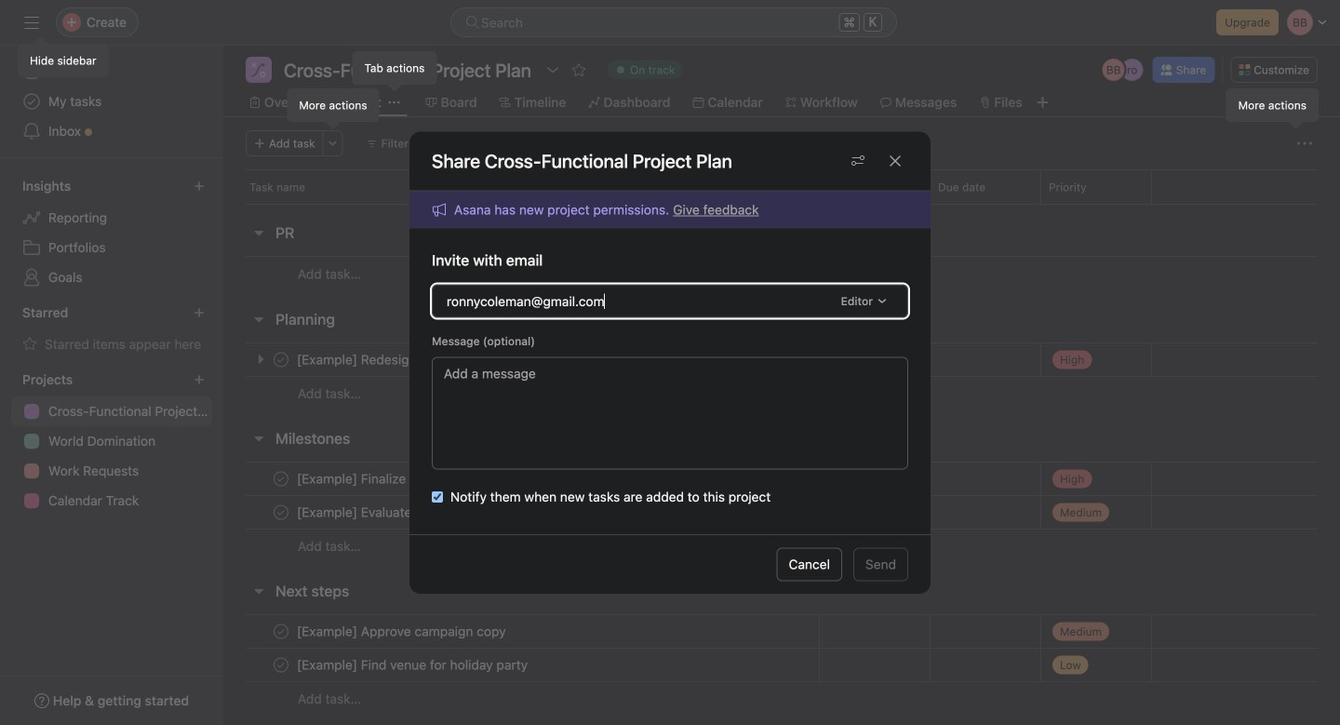 Task type: vqa. For each thing, say whether or not it's contained in the screenshot.
Global element
yes



Task type: locate. For each thing, give the bounding box(es) containing it.
1 mark complete image from the top
[[270, 501, 292, 524]]

1 mark complete checkbox from the top
[[270, 620, 292, 643]]

tooltip
[[19, 39, 108, 76], [353, 52, 436, 89], [288, 89, 379, 127], [1228, 89, 1318, 127]]

mark complete image inside [example] approve campaign copy cell
[[270, 620, 292, 643]]

project permissions image
[[851, 153, 866, 168]]

mark complete image inside [example] finalize budget cell
[[270, 468, 292, 490]]

2 task name text field from the top
[[293, 503, 599, 522]]

1 mark complete image from the top
[[270, 468, 292, 490]]

0 vertical spatial collapse task list for this group image
[[251, 431, 266, 446]]

mark complete checkbox inside [example] finalize budget cell
[[270, 468, 292, 490]]

1 vertical spatial mark complete image
[[270, 620, 292, 643]]

None text field
[[279, 57, 536, 83]]

0 vertical spatial mark complete checkbox
[[270, 468, 292, 490]]

4 task name text field from the top
[[293, 656, 534, 674]]

1 vertical spatial mark complete checkbox
[[270, 654, 292, 676]]

1 task name text field from the top
[[293, 470, 458, 488]]

close this dialog image
[[888, 153, 903, 168]]

3 task name text field from the top
[[293, 622, 512, 641]]

mark complete image
[[270, 501, 292, 524], [270, 620, 292, 643]]

task name text field inside [example] finalize budget cell
[[293, 470, 458, 488]]

2 mark complete checkbox from the top
[[270, 501, 292, 524]]

mark complete image inside [example] evaluate new email marketing platform cell
[[270, 501, 292, 524]]

banner
[[432, 199, 759, 220]]

task name text field inside [example] approve campaign copy cell
[[293, 622, 512, 641]]

mark complete checkbox for task name text box in [example] finalize budget cell
[[270, 468, 292, 490]]

line_and_symbols image
[[251, 62, 266, 77]]

2 mark complete checkbox from the top
[[270, 654, 292, 676]]

collapse task list for this group image
[[251, 431, 266, 446], [251, 584, 266, 599]]

2 collapse task list for this group image from the top
[[251, 584, 266, 599]]

1 vertical spatial mark complete image
[[270, 654, 292, 676]]

mark complete checkbox for task name text box in [example] approve campaign copy cell
[[270, 620, 292, 643]]

Mark complete checkbox
[[270, 468, 292, 490], [270, 501, 292, 524]]

1 vertical spatial mark complete checkbox
[[270, 501, 292, 524]]

global element
[[0, 46, 223, 157]]

projects element
[[0, 363, 223, 519]]

1 vertical spatial collapse task list for this group image
[[251, 312, 266, 327]]

mark complete checkbox for task name text box within [example] evaluate new email marketing platform cell
[[270, 501, 292, 524]]

mark complete checkbox inside [example] approve campaign copy cell
[[270, 620, 292, 643]]

2 mark complete image from the top
[[270, 620, 292, 643]]

collapse task list for this group image for mark complete icon in the [example] approve campaign copy cell
[[251, 584, 266, 599]]

Add a message text field
[[432, 357, 909, 469]]

mark complete checkbox inside [example] evaluate new email marketing platform cell
[[270, 501, 292, 524]]

mark complete image inside '[example] find venue for holiday party' cell
[[270, 654, 292, 676]]

0 vertical spatial mark complete image
[[270, 468, 292, 490]]

dialog
[[410, 131, 931, 594]]

[example] find venue for holiday party cell
[[223, 648, 819, 682]]

1 vertical spatial collapse task list for this group image
[[251, 584, 266, 599]]

1 collapse task list for this group image from the top
[[251, 431, 266, 446]]

None checkbox
[[432, 491, 443, 502]]

0 vertical spatial mark complete image
[[270, 501, 292, 524]]

collapse task list for this group image
[[251, 225, 266, 240], [251, 312, 266, 327]]

row
[[223, 169, 1341, 204], [246, 203, 1318, 205], [223, 256, 1341, 291], [223, 376, 1341, 411], [223, 462, 1341, 496], [223, 495, 1341, 530], [223, 529, 1341, 563], [223, 614, 1341, 649], [223, 648, 1341, 682], [223, 681, 1341, 716]]

task name text field inside '[example] find venue for holiday party' cell
[[293, 656, 534, 674]]

Task name text field
[[293, 470, 458, 488], [293, 503, 599, 522], [293, 622, 512, 641], [293, 656, 534, 674]]

mark complete image for '[example] find venue for holiday party' cell
[[270, 654, 292, 676]]

task name text field inside [example] evaluate new email marketing platform cell
[[293, 503, 599, 522]]

0 vertical spatial mark complete checkbox
[[270, 620, 292, 643]]

Mark complete checkbox
[[270, 620, 292, 643], [270, 654, 292, 676]]

mark complete checkbox inside '[example] find venue for holiday party' cell
[[270, 654, 292, 676]]

header planning tree grid
[[223, 343, 1341, 411]]

2 collapse task list for this group image from the top
[[251, 312, 266, 327]]

1 mark complete checkbox from the top
[[270, 468, 292, 490]]

mark complete image
[[270, 468, 292, 490], [270, 654, 292, 676]]

hide sidebar image
[[24, 15, 39, 30]]

0 vertical spatial collapse task list for this group image
[[251, 225, 266, 240]]

add to starred image
[[572, 62, 587, 77]]

2 mark complete image from the top
[[270, 654, 292, 676]]

1 collapse task list for this group image from the top
[[251, 225, 266, 240]]

[example] evaluate new email marketing platform cell
[[223, 495, 819, 530]]



Task type: describe. For each thing, give the bounding box(es) containing it.
task name text field for [example] finalize budget cell
[[293, 470, 458, 488]]

task name text field for [example] approve campaign copy cell at the bottom of page
[[293, 622, 512, 641]]

mark complete image for [example] finalize budget cell
[[270, 468, 292, 490]]

header next steps tree grid
[[223, 614, 1341, 716]]

mark complete checkbox for task name text box inside '[example] find venue for holiday party' cell
[[270, 654, 292, 676]]

Add members by name or email… text field
[[447, 290, 827, 312]]

mark complete image for task name text box within [example] evaluate new email marketing platform cell
[[270, 501, 292, 524]]

collapse task list for this group image for mark complete image inside the [example] finalize budget cell
[[251, 431, 266, 446]]

task name text field for '[example] find venue for holiday party' cell
[[293, 656, 534, 674]]

header milestones tree grid
[[223, 462, 1341, 563]]

mark complete image for task name text box in [example] approve campaign copy cell
[[270, 620, 292, 643]]

insights element
[[0, 169, 223, 296]]

[example] finalize budget cell
[[223, 462, 819, 496]]

[example] approve campaign copy cell
[[223, 614, 819, 649]]

starred element
[[0, 296, 223, 363]]

task name text field for [example] evaluate new email marketing platform cell
[[293, 503, 599, 522]]



